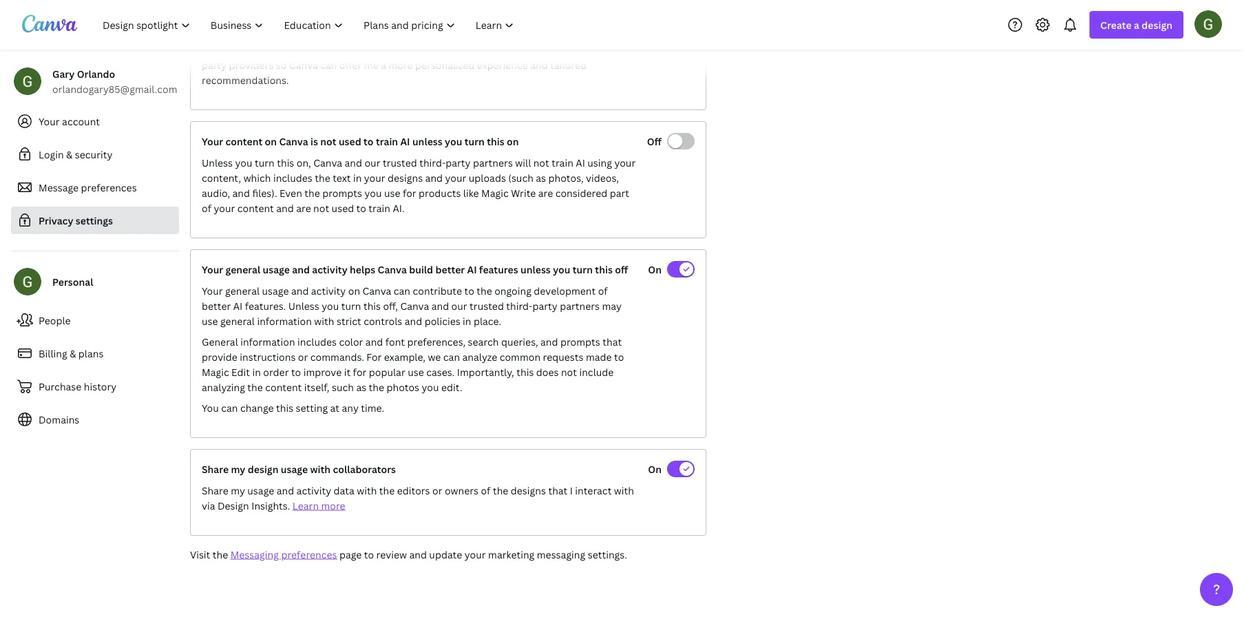 Task type: describe. For each thing, give the bounding box(es) containing it.
uploads
[[469, 171, 506, 184]]

domains
[[39, 413, 79, 426]]

you up which
[[235, 156, 252, 169]]

or inside general information includes color and font preferences, search queries, and prompts that provide instructions or commands. for example, we can analyze common requests made to magic edit in order to improve it for popular use cases. importantly, this does not include analyzing the content itself, such as the photos you edit.
[[298, 350, 308, 363]]

that inside share my usage and activity data with the editors or owners of the designs that i interact with via design insights.
[[548, 484, 568, 497]]

features.
[[245, 299, 286, 312]]

ai up unless you turn this on, canva and our trusted third-party partners will not train ai using your content, which includes the text in your designs and your uploads (such as photos, videos, audio, and files). even the prompts you use for products like magic write are considered part of your content and are not used to train ai.
[[400, 135, 410, 148]]

audio,
[[202, 186, 230, 199]]

popular
[[369, 365, 405, 378]]

editors
[[397, 484, 430, 497]]

settings
[[76, 214, 113, 227]]

more inside allow canva to enrich my profile by collecting additional information about me from third- party providers so canva can offer me a more personalized experience and tailored recommendations.
[[389, 58, 413, 71]]

design for my
[[248, 462, 279, 476]]

analyzing
[[202, 381, 245, 394]]

files).
[[252, 186, 277, 199]]

ongoing
[[495, 284, 532, 297]]

off
[[615, 263, 628, 276]]

the left text
[[315, 171, 330, 184]]

the right the owners
[[493, 484, 509, 497]]

with right the interact
[[614, 484, 634, 497]]

usage for on
[[262, 284, 289, 297]]

preferences,
[[407, 335, 466, 348]]

you inside general information includes color and font preferences, search queries, and prompts that provide instructions or commands. for example, we can analyze common requests made to magic edit in order to improve it for popular use cases. importantly, this does not include analyzing the content itself, such as the photos you edit.
[[422, 381, 439, 394]]

the right visit
[[213, 548, 228, 561]]

unless inside unless you turn this on, canva and our trusted third-party partners will not train ai using your content, which includes the text in your designs and your uploads (such as photos, videos, audio, and files). even the prompts you use for products like magic write are considered part of your content and are not used to train ai.
[[202, 156, 233, 169]]

search
[[468, 335, 499, 348]]

not right is at the left top of the page
[[320, 135, 337, 148]]

orlandogary85@gmail.com
[[52, 82, 177, 95]]

photos,
[[549, 171, 584, 184]]

of inside unless you turn this on, canva and our trusted third-party partners will not train ai using your content, which includes the text in your designs and your uploads (such as photos, videos, audio, and files). even the prompts you use for products like magic write are considered part of your content and are not used to train ai.
[[202, 201, 211, 215]]

on inside your general usage and activity on canva can contribute to the ongoing development of better ai features. unless you turn this off, canva and our trusted third-party partners may use general information with strict controls and policies in place.
[[348, 284, 360, 297]]

review
[[376, 548, 407, 561]]

turn up uploads on the top left
[[465, 135, 485, 148]]

information inside allow canva to enrich my profile by collecting additional information about me from third- party providers so canva can offer me a more personalized experience and tailored recommendations.
[[466, 43, 520, 56]]

the inside your general usage and activity on canva can contribute to the ongoing development of better ai features. unless you turn this off, canva and our trusted third-party partners may use general information with strict controls and policies in place.
[[477, 284, 492, 297]]

will
[[515, 156, 531, 169]]

party inside your general usage and activity on canva can contribute to the ongoing development of better ai features. unless you turn this off, canva and our trusted third-party partners may use general information with strict controls and policies in place.
[[533, 299, 558, 312]]

font
[[386, 335, 405, 348]]

your content on canva is not used to train ai unless you turn this on
[[202, 135, 519, 148]]

your right text
[[364, 171, 385, 184]]

provide
[[202, 350, 238, 363]]

build
[[409, 263, 433, 276]]

change
[[240, 401, 274, 414]]

magic inside general information includes color and font preferences, search queries, and prompts that provide instructions or commands. for example, we can analyze common requests made to magic edit in order to improve it for popular use cases. importantly, this does not include analyzing the content itself, such as the photos you edit.
[[202, 365, 229, 378]]

message
[[39, 181, 79, 194]]

with down collaborators
[[357, 484, 377, 497]]

1 horizontal spatial me
[[553, 43, 567, 56]]

better inside your general usage and activity on canva can contribute to the ongoing development of better ai features. unless you turn this off, canva and our trusted third-party partners may use general information with strict controls and policies in place.
[[202, 299, 231, 312]]

billing & plans link
[[11, 340, 179, 367]]

order
[[263, 365, 289, 378]]

itself,
[[304, 381, 330, 394]]

off,
[[383, 299, 398, 312]]

your account
[[39, 115, 100, 128]]

use inside your general usage and activity on canva can contribute to the ongoing development of better ai features. unless you turn this off, canva and our trusted third-party partners may use general information with strict controls and policies in place.
[[202, 314, 218, 327]]

enrich
[[273, 43, 303, 56]]

products
[[419, 186, 461, 199]]

1 horizontal spatial are
[[538, 186, 553, 199]]

providers
[[229, 58, 274, 71]]

on for your general usage and activity helps canva build better ai features unless you turn this off
[[648, 263, 662, 276]]

general information includes color and font preferences, search queries, and prompts that provide instructions or commands. for example, we can analyze common requests made to magic edit in order to improve it for popular use cases. importantly, this does not include analyzing the content itself, such as the photos you edit.
[[202, 335, 624, 394]]

canva left is at the left top of the page
[[279, 135, 308, 148]]

0 horizontal spatial me
[[364, 58, 379, 71]]

activity for data
[[297, 484, 331, 497]]

your for your content on canva is not used to train ai unless you turn this on
[[202, 135, 223, 148]]

usage for helps
[[263, 263, 290, 276]]

orlando
[[77, 67, 115, 80]]

you up development
[[553, 263, 571, 276]]

0 horizontal spatial on
[[265, 135, 277, 148]]

queries,
[[501, 335, 538, 348]]

trusted inside your general usage and activity on canva can contribute to the ongoing development of better ai features. unless you turn this off, canva and our trusted third-party partners may use general information with strict controls and policies in place.
[[470, 299, 504, 312]]

information inside general information includes color and font preferences, search queries, and prompts that provide instructions or commands. for example, we can analyze common requests made to magic edit in order to improve it for popular use cases. importantly, this does not include analyzing the content itself, such as the photos you edit.
[[240, 335, 295, 348]]

use inside general information includes color and font preferences, search queries, and prompts that provide instructions or commands. for example, we can analyze common requests made to magic edit in order to improve it for popular use cases. importantly, this does not include analyzing the content itself, such as the photos you edit.
[[408, 365, 424, 378]]

on for share my design usage with collaborators
[[648, 462, 662, 476]]

settings.
[[588, 548, 627, 561]]

magic inside unless you turn this on, canva and our trusted third-party partners will not train ai using your content, which includes the text in your designs and your uploads (such as photos, videos, audio, and files). even the prompts you use for products like magic write are considered part of your content and are not used to train ai.
[[481, 186, 509, 199]]

i
[[570, 484, 573, 497]]

canva down enrich
[[289, 58, 318, 71]]

canva up providers
[[230, 43, 259, 56]]

information inside your general usage and activity on canva can contribute to the ongoing development of better ai features. unless you turn this off, canva and our trusted third-party partners may use general information with strict controls and policies in place.
[[257, 314, 312, 327]]

to right is at the left top of the page
[[364, 135, 374, 148]]

allow
[[202, 43, 227, 56]]

your for your account
[[39, 115, 60, 128]]

0 vertical spatial preferences
[[81, 181, 137, 194]]

the left editors
[[379, 484, 395, 497]]

& for billing
[[70, 347, 76, 360]]

your up like
[[445, 171, 467, 184]]

includes inside unless you turn this on, canva and our trusted third-party partners will not train ai using your content, which includes the text in your designs and your uploads (such as photos, videos, audio, and files). even the prompts you use for products like magic write are considered part of your content and are not used to train ai.
[[273, 171, 313, 184]]

to inside your general usage and activity on canva can contribute to the ongoing development of better ai features. unless you turn this off, canva and our trusted third-party partners may use general information with strict controls and policies in place.
[[465, 284, 474, 297]]

contribute
[[413, 284, 462, 297]]

turn up development
[[573, 263, 593, 276]]

with up learn more link
[[310, 462, 331, 476]]

visit the messaging preferences page to review and update your marketing messaging settings.
[[190, 548, 627, 561]]

you up products on the left top of page
[[445, 135, 462, 148]]

canva right off,
[[400, 299, 429, 312]]

general
[[202, 335, 238, 348]]

like
[[463, 186, 479, 199]]

can right you
[[221, 401, 238, 414]]

experience
[[477, 58, 528, 71]]

to inside unless you turn this on, canva and our trusted third-party partners will not train ai using your content, which includes the text in your designs and your uploads (such as photos, videos, audio, and files). even the prompts you use for products like magic write are considered part of your content and are not used to train ai.
[[356, 201, 366, 215]]

third- inside your general usage and activity on canva can contribute to the ongoing development of better ai features. unless you turn this off, canva and our trusted third-party partners may use general information with strict controls and policies in place.
[[506, 299, 533, 312]]

a inside allow canva to enrich my profile by collecting additional information about me from third- party providers so canva can offer me a more personalized experience and tailored recommendations.
[[381, 58, 386, 71]]

the right "even"
[[305, 186, 320, 199]]

1 horizontal spatial unless
[[521, 263, 551, 276]]

to right page
[[364, 548, 374, 561]]

videos,
[[586, 171, 619, 184]]

turn inside unless you turn this on, canva and our trusted third-party partners will not train ai using your content, which includes the text in your designs and your uploads (such as photos, videos, audio, and files). even the prompts you use for products like magic write are considered part of your content and are not used to train ai.
[[255, 156, 275, 169]]

instructions
[[240, 350, 296, 363]]

may
[[602, 299, 622, 312]]

prompts inside general information includes color and font preferences, search queries, and prompts that provide instructions or commands. for example, we can analyze common requests made to magic edit in order to improve it for popular use cases. importantly, this does not include analyzing the content itself, such as the photos you edit.
[[561, 335, 600, 348]]

0 vertical spatial better
[[436, 263, 465, 276]]

so
[[276, 58, 287, 71]]

profile
[[322, 43, 352, 56]]

as inside unless you turn this on, canva and our trusted third-party partners will not train ai using your content, which includes the text in your designs and your uploads (such as photos, videos, audio, and files). even the prompts you use for products like magic write are considered part of your content and are not used to train ai.
[[536, 171, 546, 184]]

setting
[[296, 401, 328, 414]]

unless inside your general usage and activity on canva can contribute to the ongoing development of better ai features. unless you turn this off, canva and our trusted third-party partners may use general information with strict controls and policies in place.
[[288, 299, 319, 312]]

(such
[[508, 171, 534, 184]]

party inside allow canva to enrich my profile by collecting additional information about me from third- party providers so canva can offer me a more personalized experience and tailored recommendations.
[[202, 58, 227, 71]]

1 vertical spatial more
[[321, 499, 345, 512]]

your right using
[[615, 156, 636, 169]]

ai left features
[[467, 263, 477, 276]]

it
[[344, 365, 351, 378]]

of inside your general usage and activity on canva can contribute to the ongoing development of better ai features. unless you turn this off, canva and our trusted third-party partners may use general information with strict controls and policies in place.
[[598, 284, 608, 297]]

privacy settings link
[[11, 207, 179, 234]]

place.
[[474, 314, 501, 327]]

owners
[[445, 484, 479, 497]]

allow canva to enrich my profile by collecting additional information about me from third- party providers so canva can offer me a more personalized experience and tailored recommendations.
[[202, 43, 620, 86]]

used inside unless you turn this on, canva and our trusted third-party partners will not train ai using your content, which includes the text in your designs and your uploads (such as photos, videos, audio, and files). even the prompts you use for products like magic write are considered part of your content and are not used to train ai.
[[332, 201, 354, 215]]

design
[[218, 499, 249, 512]]

the up change
[[247, 381, 263, 394]]

personalized
[[415, 58, 475, 71]]

1 vertical spatial preferences
[[281, 548, 337, 561]]

in inside your general usage and activity on canva can contribute to the ongoing development of better ai features. unless you turn this off, canva and our trusted third-party partners may use general information with strict controls and policies in place.
[[463, 314, 471, 327]]

even
[[280, 186, 302, 199]]

0 horizontal spatial unless
[[412, 135, 443, 148]]

gary orlando image
[[1195, 10, 1222, 38]]

learn
[[293, 499, 319, 512]]

canva inside unless you turn this on, canva and our trusted third-party partners will not train ai using your content, which includes the text in your designs and your uploads (such as photos, videos, audio, and files). even the prompts you use for products like magic write are considered part of your content and are not used to train ai.
[[314, 156, 342, 169]]

using
[[588, 156, 612, 169]]

or inside share my usage and activity data with the editors or owners of the designs that i interact with via design insights.
[[433, 484, 442, 497]]

2 vertical spatial general
[[220, 314, 255, 327]]

as inside general information includes color and font preferences, search queries, and prompts that provide instructions or commands. for example, we can analyze common requests made to magic edit in order to improve it for popular use cases. importantly, this does not include analyzing the content itself, such as the photos you edit.
[[356, 381, 367, 394]]

at
[[330, 401, 340, 414]]

message preferences link
[[11, 174, 179, 201]]

cases.
[[426, 365, 455, 378]]

this left off
[[595, 263, 613, 276]]

is
[[311, 135, 318, 148]]

purchase history
[[39, 380, 117, 393]]

prompts inside unless you turn this on, canva and our trusted third-party partners will not train ai using your content, which includes the text in your designs and your uploads (such as photos, videos, audio, and files). even the prompts you use for products like magic write are considered part of your content and are not used to train ai.
[[322, 186, 362, 199]]

purchase
[[39, 380, 82, 393]]

security
[[75, 148, 113, 161]]

partners inside your general usage and activity on canva can contribute to the ongoing development of better ai features. unless you turn this off, canva and our trusted third-party partners may use general information with strict controls and policies in place.
[[560, 299, 600, 312]]

example,
[[384, 350, 426, 363]]

2 horizontal spatial on
[[507, 135, 519, 148]]

learn more link
[[293, 499, 345, 512]]

third- inside allow canva to enrich my profile by collecting additional information about me from third- party providers so canva can offer me a more personalized experience and tailored recommendations.
[[594, 43, 620, 56]]

update
[[429, 548, 462, 561]]

general for your general usage and activity helps canva build better ai features unless you turn this off
[[226, 263, 260, 276]]

messaging
[[230, 548, 279, 561]]

not right will
[[534, 156, 549, 169]]

this left setting
[[276, 401, 293, 414]]

not down is at the left top of the page
[[313, 201, 329, 215]]

to right made
[[614, 350, 624, 363]]

message preferences
[[39, 181, 137, 194]]

your account link
[[11, 107, 179, 135]]

considered
[[556, 186, 608, 199]]

part
[[610, 186, 629, 199]]

analyze
[[462, 350, 497, 363]]

our inside your general usage and activity on canva can contribute to the ongoing development of better ai features. unless you turn this off, canva and our trusted third-party partners may use general information with strict controls and policies in place.
[[452, 299, 467, 312]]

can inside general information includes color and font preferences, search queries, and prompts that provide instructions or commands. for example, we can analyze common requests made to magic edit in order to improve it for popular use cases. importantly, this does not include analyzing the content itself, such as the photos you edit.
[[443, 350, 460, 363]]

your for your general usage and activity helps canva build better ai features unless you turn this off
[[202, 263, 223, 276]]

personal
[[52, 275, 93, 288]]

activity for on
[[311, 284, 346, 297]]

importantly,
[[457, 365, 514, 378]]

that inside general information includes color and font preferences, search queries, and prompts that provide instructions or commands. for example, we can analyze common requests made to magic edit in order to improve it for popular use cases. importantly, this does not include analyzing the content itself, such as the photos you edit.
[[603, 335, 622, 348]]



Task type: vqa. For each thing, say whether or not it's contained in the screenshot.
trusted inside the Your general usage and activity on Canva can contribute to the ongoing development of better AI features. Unless you turn this off, Canva and our trusted third-party partners may use general information with strict controls and policies in place.
yes



Task type: locate. For each thing, give the bounding box(es) containing it.
content down files).
[[237, 201, 274, 215]]

0 vertical spatial used
[[339, 135, 361, 148]]

1 horizontal spatial for
[[403, 186, 416, 199]]

train up unless you turn this on, canva and our trusted third-party partners will not train ai using your content, which includes the text in your designs and your uploads (such as photos, videos, audio, and files). even the prompts you use for products like magic write are considered part of your content and are not used to train ai.
[[376, 135, 398, 148]]

you up "strict" on the bottom left of page
[[322, 299, 339, 312]]

designs inside unless you turn this on, canva and our trusted third-party partners will not train ai using your content, which includes the text in your designs and your uploads (such as photos, videos, audio, and files). even the prompts you use for products like magic write are considered part of your content and are not used to train ai.
[[388, 171, 423, 184]]

your general usage and activity on canva can contribute to the ongoing development of better ai features. unless you turn this off, canva and our trusted third-party partners may use general information with strict controls and policies in place.
[[202, 284, 622, 327]]

login & security
[[39, 148, 113, 161]]

recommendations.
[[202, 73, 289, 86]]

information down features.
[[257, 314, 312, 327]]

party down allow
[[202, 58, 227, 71]]

share for share my usage and activity data with the editors or owners of the designs that i interact with via design insights.
[[202, 484, 228, 497]]

design
[[1142, 18, 1173, 31], [248, 462, 279, 476]]

turn
[[465, 135, 485, 148], [255, 156, 275, 169], [573, 263, 593, 276], [341, 299, 361, 312]]

1 vertical spatial share
[[202, 484, 228, 497]]

share inside share my usage and activity data with the editors or owners of the designs that i interact with via design insights.
[[202, 484, 228, 497]]

and inside share my usage and activity data with the editors or owners of the designs that i interact with via design insights.
[[277, 484, 294, 497]]

this inside your general usage and activity on canva can contribute to the ongoing development of better ai features. unless you turn this off, canva and our trusted third-party partners may use general information with strict controls and policies in place.
[[364, 299, 381, 312]]

this left on,
[[277, 156, 294, 169]]

1 vertical spatial designs
[[511, 484, 546, 497]]

me down by on the left of the page
[[364, 58, 379, 71]]

a inside dropdown button
[[1134, 18, 1140, 31]]

more down collecting
[[389, 58, 413, 71]]

2 horizontal spatial in
[[463, 314, 471, 327]]

edit.
[[441, 381, 463, 394]]

and inside allow canva to enrich my profile by collecting additional information about me from third- party providers so canva can offer me a more personalized experience and tailored recommendations.
[[531, 58, 548, 71]]

of right the owners
[[481, 484, 491, 497]]

activity
[[312, 263, 348, 276], [311, 284, 346, 297], [297, 484, 331, 497]]

messaging
[[537, 548, 586, 561]]

your right update
[[465, 548, 486, 561]]

that up made
[[603, 335, 622, 348]]

2 share from the top
[[202, 484, 228, 497]]

to left the ai.
[[356, 201, 366, 215]]

visit
[[190, 548, 210, 561]]

on
[[265, 135, 277, 148], [507, 135, 519, 148], [348, 284, 360, 297]]

activity inside your general usage and activity on canva can contribute to the ongoing development of better ai features. unless you turn this off, canva and our trusted third-party partners may use general information with strict controls and policies in place.
[[311, 284, 346, 297]]

& left plans
[[70, 347, 76, 360]]

any
[[342, 401, 359, 414]]

for up the ai.
[[403, 186, 416, 199]]

this inside general information includes color and font preferences, search queries, and prompts that provide instructions or commands. for example, we can analyze common requests made to magic edit in order to improve it for popular use cases. importantly, this does not include analyzing the content itself, such as the photos you edit.
[[517, 365, 534, 378]]

learn more
[[293, 499, 345, 512]]

in inside general information includes color and font preferences, search queries, and prompts that provide instructions or commands. for example, we can analyze common requests made to magic edit in order to improve it for popular use cases. importantly, this does not include analyzing the content itself, such as the photos you edit.
[[252, 365, 261, 378]]

can inside allow canva to enrich my profile by collecting additional information about me from third- party providers so canva can offer me a more personalized experience and tailored recommendations.
[[320, 58, 337, 71]]

1 horizontal spatial as
[[536, 171, 546, 184]]

top level navigation element
[[94, 11, 526, 39]]

partners up uploads on the top left
[[473, 156, 513, 169]]

on down helps
[[348, 284, 360, 297]]

0 horizontal spatial magic
[[202, 365, 229, 378]]

and
[[531, 58, 548, 71], [345, 156, 362, 169], [425, 171, 443, 184], [232, 186, 250, 199], [276, 201, 294, 215], [292, 263, 310, 276], [291, 284, 309, 297], [432, 299, 449, 312], [405, 314, 422, 327], [366, 335, 383, 348], [541, 335, 558, 348], [277, 484, 294, 497], [409, 548, 427, 561]]

this inside unless you turn this on, canva and our trusted third-party partners will not train ai using your content, which includes the text in your designs and your uploads (such as photos, videos, audio, and files). even the prompts you use for products like magic write are considered part of your content and are not used to train ai.
[[277, 156, 294, 169]]

0 vertical spatial as
[[536, 171, 546, 184]]

a
[[1134, 18, 1140, 31], [381, 58, 386, 71]]

more
[[389, 58, 413, 71], [321, 499, 345, 512]]

0 vertical spatial that
[[603, 335, 622, 348]]

on up which
[[265, 135, 277, 148]]

partners inside unless you turn this on, canva and our trusted third-party partners will not train ai using your content, which includes the text in your designs and your uploads (such as photos, videos, audio, and files). even the prompts you use for products like magic write are considered part of your content and are not used to train ai.
[[473, 156, 513, 169]]

edit
[[231, 365, 250, 378]]

login & security link
[[11, 140, 179, 168]]

our inside unless you turn this on, canva and our trusted third-party partners will not train ai using your content, which includes the text in your designs and your uploads (such as photos, videos, audio, and files). even the prompts you use for products like magic write are considered part of your content and are not used to train ai.
[[365, 156, 381, 169]]

1 horizontal spatial unless
[[288, 299, 319, 312]]

me up tailored
[[553, 43, 567, 56]]

canva
[[230, 43, 259, 56], [289, 58, 318, 71], [279, 135, 308, 148], [314, 156, 342, 169], [378, 263, 407, 276], [363, 284, 391, 297], [400, 299, 429, 312]]

not down requests
[[561, 365, 577, 378]]

1 vertical spatial &
[[70, 347, 76, 360]]

messaging preferences link
[[230, 548, 337, 561]]

train left the ai.
[[369, 201, 391, 215]]

0 horizontal spatial a
[[381, 58, 386, 71]]

your for your general usage and activity on canva can contribute to the ongoing development of better ai features. unless you turn this off, canva and our trusted third-party partners may use general information with strict controls and policies in place.
[[202, 284, 223, 297]]

designs inside share my usage and activity data with the editors or owners of the designs that i interact with via design insights.
[[511, 484, 546, 497]]

content up which
[[226, 135, 263, 148]]

canva left build
[[378, 263, 407, 276]]

this left off,
[[364, 299, 381, 312]]

0 vertical spatial includes
[[273, 171, 313, 184]]

1 horizontal spatial party
[[446, 156, 471, 169]]

1 horizontal spatial on
[[348, 284, 360, 297]]

2 vertical spatial train
[[369, 201, 391, 215]]

0 vertical spatial train
[[376, 135, 398, 148]]

0 horizontal spatial trusted
[[383, 156, 417, 169]]

1 vertical spatial in
[[463, 314, 471, 327]]

canva up off,
[[363, 284, 391, 297]]

2 horizontal spatial of
[[598, 284, 608, 297]]

data
[[334, 484, 355, 497]]

that left i
[[548, 484, 568, 497]]

2 horizontal spatial party
[[533, 299, 558, 312]]

content inside general information includes color and font preferences, search queries, and prompts that provide instructions or commands. for example, we can analyze common requests made to magic edit in order to improve it for popular use cases. importantly, this does not include analyzing the content itself, such as the photos you edit.
[[265, 381, 302, 394]]

prompts up requests
[[561, 335, 600, 348]]

privacy
[[39, 214, 73, 227]]

your inside your general usage and activity on canva can contribute to the ongoing development of better ai features. unless you turn this off, canva and our trusted third-party partners may use general information with strict controls and policies in place.
[[202, 284, 223, 297]]

people link
[[11, 306, 179, 334]]

on,
[[297, 156, 311, 169]]

design up insights.
[[248, 462, 279, 476]]

1 horizontal spatial better
[[436, 263, 465, 276]]

billing & plans
[[39, 347, 104, 360]]

we
[[428, 350, 441, 363]]

1 horizontal spatial or
[[433, 484, 442, 497]]

1 vertical spatial trusted
[[470, 299, 504, 312]]

me
[[553, 43, 567, 56], [364, 58, 379, 71]]

preferences left page
[[281, 548, 337, 561]]

1 vertical spatial or
[[433, 484, 442, 497]]

0 vertical spatial activity
[[312, 263, 348, 276]]

0 horizontal spatial partners
[[473, 156, 513, 169]]

1 vertical spatial prompts
[[561, 335, 600, 348]]

0 vertical spatial general
[[226, 263, 260, 276]]

1 vertical spatial a
[[381, 58, 386, 71]]

color
[[339, 335, 363, 348]]

ai
[[400, 135, 410, 148], [576, 156, 585, 169], [467, 263, 477, 276], [233, 299, 243, 312]]

your
[[615, 156, 636, 169], [364, 171, 385, 184], [445, 171, 467, 184], [214, 201, 235, 215], [465, 548, 486, 561]]

0 vertical spatial are
[[538, 186, 553, 199]]

party down development
[[533, 299, 558, 312]]

ai inside your general usage and activity on canva can contribute to the ongoing development of better ai features. unless you turn this off, canva and our trusted third-party partners may use general information with strict controls and policies in place.
[[233, 299, 243, 312]]

you inside your general usage and activity on canva can contribute to the ongoing development of better ai features. unless you turn this off, canva and our trusted third-party partners may use general information with strict controls and policies in place.
[[322, 299, 339, 312]]

additional
[[416, 43, 463, 56]]

unless up ongoing
[[521, 263, 551, 276]]

1 horizontal spatial our
[[452, 299, 467, 312]]

the down popular
[[369, 381, 384, 394]]

plans
[[78, 347, 104, 360]]

prompts
[[322, 186, 362, 199], [561, 335, 600, 348]]

third- inside unless you turn this on, canva and our trusted third-party partners will not train ai using your content, which includes the text in your designs and your uploads (such as photos, videos, audio, and files). even the prompts you use for products like magic write are considered part of your content and are not used to train ai.
[[420, 156, 446, 169]]

1 vertical spatial magic
[[202, 365, 229, 378]]

unless up content, on the left of page
[[202, 156, 233, 169]]

includes inside general information includes color and font preferences, search queries, and prompts that provide instructions or commands. for example, we can analyze common requests made to magic edit in order to improve it for popular use cases. importantly, this does not include analyzing the content itself, such as the photos you edit.
[[298, 335, 337, 348]]

in inside unless you turn this on, canva and our trusted third-party partners will not train ai using your content, which includes the text in your designs and your uploads (such as photos, videos, audio, and files). even the prompts you use for products like magic write are considered part of your content and are not used to train ai.
[[353, 171, 362, 184]]

helps
[[350, 263, 376, 276]]

2 horizontal spatial third-
[[594, 43, 620, 56]]

of inside share my usage and activity data with the editors or owners of the designs that i interact with via design insights.
[[481, 484, 491, 497]]

0 vertical spatial of
[[202, 201, 211, 215]]

0 vertical spatial third-
[[594, 43, 620, 56]]

1 vertical spatial are
[[296, 201, 311, 215]]

to right the order
[[291, 365, 301, 378]]

1 vertical spatial train
[[552, 156, 574, 169]]

train up photos,
[[552, 156, 574, 169]]

party inside unless you turn this on, canva and our trusted third-party partners will not train ai using your content, which includes the text in your designs and your uploads (such as photos, videos, audio, and files). even the prompts you use for products like magic write are considered part of your content and are not used to train ai.
[[446, 156, 471, 169]]

0 horizontal spatial our
[[365, 156, 381, 169]]

1 horizontal spatial that
[[603, 335, 622, 348]]

usage inside share my usage and activity data with the editors or owners of the designs that i interact with via design insights.
[[247, 484, 274, 497]]

account
[[62, 115, 100, 128]]

1 horizontal spatial third-
[[506, 299, 533, 312]]

0 horizontal spatial better
[[202, 299, 231, 312]]

& for login
[[66, 148, 73, 161]]

2 vertical spatial activity
[[297, 484, 331, 497]]

magic down uploads on the top left
[[481, 186, 509, 199]]

0 vertical spatial magic
[[481, 186, 509, 199]]

1 vertical spatial of
[[598, 284, 608, 297]]

use inside unless you turn this on, canva and our trusted third-party partners will not train ai using your content, which includes the text in your designs and your uploads (such as photos, videos, audio, and files). even the prompts you use for products like magic write are considered part of your content and are not used to train ai.
[[384, 186, 400, 199]]

1 horizontal spatial a
[[1134, 18, 1140, 31]]

third- up products on the left top of page
[[420, 156, 446, 169]]

for inside general information includes color and font preferences, search queries, and prompts that provide instructions or commands. for example, we can analyze common requests made to magic edit in order to improve it for popular use cases. importantly, this does not include analyzing the content itself, such as the photos you edit.
[[353, 365, 367, 378]]

2 on from the top
[[648, 462, 662, 476]]

magic down provide
[[202, 365, 229, 378]]

via
[[202, 499, 215, 512]]

0 vertical spatial our
[[365, 156, 381, 169]]

includes
[[273, 171, 313, 184], [298, 335, 337, 348]]

1 horizontal spatial design
[[1142, 18, 1173, 31]]

1 vertical spatial use
[[202, 314, 218, 327]]

party up uploads on the top left
[[446, 156, 471, 169]]

0 horizontal spatial for
[[353, 365, 367, 378]]

2 vertical spatial use
[[408, 365, 424, 378]]

trusted inside unless you turn this on, canva and our trusted third-party partners will not train ai using your content, which includes the text in your designs and your uploads (such as photos, videos, audio, and files). even the prompts you use for products like magic write are considered part of your content and are not used to train ai.
[[383, 156, 417, 169]]

domains link
[[11, 406, 179, 433]]

from
[[569, 43, 592, 56]]

1 horizontal spatial prompts
[[561, 335, 600, 348]]

0 horizontal spatial use
[[202, 314, 218, 327]]

1 vertical spatial partners
[[560, 299, 600, 312]]

1 horizontal spatial magic
[[481, 186, 509, 199]]

trusted down your content on canva is not used to train ai unless you turn this on
[[383, 156, 417, 169]]

can right we on the bottom
[[443, 350, 460, 363]]

this up uploads on the top left
[[487, 135, 505, 148]]

as right (such
[[536, 171, 546, 184]]

0 horizontal spatial prompts
[[322, 186, 362, 199]]

activity for helps
[[312, 263, 348, 276]]

commands.
[[310, 350, 364, 363]]

content down the order
[[265, 381, 302, 394]]

third- down ongoing
[[506, 299, 533, 312]]

0 horizontal spatial more
[[321, 499, 345, 512]]

1 vertical spatial content
[[237, 201, 274, 215]]

0 vertical spatial partners
[[473, 156, 513, 169]]

our down your content on canva is not used to train ai unless you turn this on
[[365, 156, 381, 169]]

for right "it"
[[353, 365, 367, 378]]

1 vertical spatial information
[[257, 314, 312, 327]]

unless up unless you turn this on, canva and our trusted third-party partners will not train ai using your content, which includes the text in your designs and your uploads (such as photos, videos, audio, and files). even the prompts you use for products like magic write are considered part of your content and are not used to train ai.
[[412, 135, 443, 148]]

activity inside share my usage and activity data with the editors or owners of the designs that i interact with via design insights.
[[297, 484, 331, 497]]

2 vertical spatial information
[[240, 335, 295, 348]]

login
[[39, 148, 64, 161]]

my for design
[[231, 462, 245, 476]]

gary
[[52, 67, 75, 80]]

information up experience
[[466, 43, 520, 56]]

1 vertical spatial used
[[332, 201, 354, 215]]

create
[[1101, 18, 1132, 31]]

1 vertical spatial third-
[[420, 156, 446, 169]]

0 horizontal spatial are
[[296, 201, 311, 215]]

1 horizontal spatial designs
[[511, 484, 546, 497]]

collaborators
[[333, 462, 396, 476]]

preferences
[[81, 181, 137, 194], [281, 548, 337, 561]]

our up policies
[[452, 299, 467, 312]]

ai left features.
[[233, 299, 243, 312]]

1 vertical spatial my
[[231, 462, 245, 476]]

with inside your general usage and activity on canva can contribute to the ongoing development of better ai features. unless you turn this off, canva and our trusted third-party partners may use general information with strict controls and policies in place.
[[314, 314, 334, 327]]

share
[[202, 462, 229, 476], [202, 484, 228, 497]]

0 vertical spatial a
[[1134, 18, 1140, 31]]

to
[[261, 43, 271, 56], [364, 135, 374, 148], [356, 201, 366, 215], [465, 284, 474, 297], [614, 350, 624, 363], [291, 365, 301, 378], [364, 548, 374, 561]]

designs
[[388, 171, 423, 184], [511, 484, 546, 497]]

better up contribute in the top left of the page
[[436, 263, 465, 276]]

canva up text
[[314, 156, 342, 169]]

designs up the ai.
[[388, 171, 423, 184]]

which
[[244, 171, 271, 184]]

insights.
[[251, 499, 290, 512]]

in right text
[[353, 171, 362, 184]]

usage inside your general usage and activity on canva can contribute to the ongoing development of better ai features. unless you turn this off, canva and our trusted third-party partners may use general information with strict controls and policies in place.
[[262, 284, 289, 297]]

third- right from
[[594, 43, 620, 56]]

my inside allow canva to enrich my profile by collecting additional information about me from third- party providers so canva can offer me a more personalized experience and tailored recommendations.
[[305, 43, 319, 56]]

billing
[[39, 347, 67, 360]]

1 vertical spatial our
[[452, 299, 467, 312]]

ai.
[[393, 201, 405, 215]]

or
[[298, 350, 308, 363], [433, 484, 442, 497]]

development
[[534, 284, 596, 297]]

features
[[479, 263, 518, 276]]

0 vertical spatial unless
[[202, 156, 233, 169]]

usage for data
[[247, 484, 274, 497]]

in
[[353, 171, 362, 184], [463, 314, 471, 327], [252, 365, 261, 378]]

0 vertical spatial share
[[202, 462, 229, 476]]

content inside unless you turn this on, canva and our trusted third-party partners will not train ai using your content, which includes the text in your designs and your uploads (such as photos, videos, audio, and files). even the prompts you use for products like magic write are considered part of your content and are not used to train ai.
[[237, 201, 274, 215]]

can
[[320, 58, 337, 71], [394, 284, 410, 297], [443, 350, 460, 363], [221, 401, 238, 414]]

share my design usage with collaborators
[[202, 462, 396, 476]]

turn inside your general usage and activity on canva can contribute to the ongoing development of better ai features. unless you turn this off, canva and our trusted third-party partners may use general information with strict controls and policies in place.
[[341, 299, 361, 312]]

0 vertical spatial designs
[[388, 171, 423, 184]]

collecting
[[368, 43, 414, 56]]

not inside general information includes color and font preferences, search queries, and prompts that provide instructions or commands. for example, we can analyze common requests made to magic edit in order to improve it for popular use cases. importantly, this does not include analyzing the content itself, such as the photos you edit.
[[561, 365, 577, 378]]

1 horizontal spatial use
[[384, 186, 400, 199]]

1 vertical spatial unless
[[288, 299, 319, 312]]

1 on from the top
[[648, 263, 662, 276]]

can up off,
[[394, 284, 410, 297]]

0 vertical spatial me
[[553, 43, 567, 56]]

partners
[[473, 156, 513, 169], [560, 299, 600, 312]]

in right edit
[[252, 365, 261, 378]]

you down your content on canva is not used to train ai unless you turn this on
[[365, 186, 382, 199]]

can down the profile at top
[[320, 58, 337, 71]]

for inside unless you turn this on, canva and our trusted third-party partners will not train ai using your content, which includes the text in your designs and your uploads (such as photos, videos, audio, and files). even the prompts you use for products like magic write are considered part of your content and are not used to train ai.
[[403, 186, 416, 199]]

0 horizontal spatial of
[[202, 201, 211, 215]]

0 horizontal spatial unless
[[202, 156, 233, 169]]

general for your general usage and activity on canva can contribute to the ongoing development of better ai features. unless you turn this off, canva and our trusted third-party partners may use general information with strict controls and policies in place.
[[225, 284, 260, 297]]

1 vertical spatial party
[[446, 156, 471, 169]]

are down "even"
[[296, 201, 311, 215]]

you can change this setting at any time.
[[202, 401, 384, 414]]

1 horizontal spatial more
[[389, 58, 413, 71]]

ai inside unless you turn this on, canva and our trusted third-party partners will not train ai using your content, which includes the text in your designs and your uploads (such as photos, videos, audio, and files). even the prompts you use for products like magic write are considered part of your content and are not used to train ai.
[[576, 156, 585, 169]]

2 vertical spatial content
[[265, 381, 302, 394]]

1 vertical spatial unless
[[521, 263, 551, 276]]

0 horizontal spatial designs
[[388, 171, 423, 184]]

tailored
[[550, 58, 587, 71]]

1 horizontal spatial of
[[481, 484, 491, 497]]

0 horizontal spatial that
[[548, 484, 568, 497]]

0 vertical spatial content
[[226, 135, 263, 148]]

better up general
[[202, 299, 231, 312]]

& right "login"
[[66, 148, 73, 161]]

design inside dropdown button
[[1142, 18, 1173, 31]]

use up general
[[202, 314, 218, 327]]

on up will
[[507, 135, 519, 148]]

1 horizontal spatial trusted
[[470, 299, 504, 312]]

1 horizontal spatial preferences
[[281, 548, 337, 561]]

share my usage and activity data with the editors or owners of the designs that i interact with via design insights.
[[202, 484, 634, 512]]

use up the ai.
[[384, 186, 400, 199]]

0 vertical spatial &
[[66, 148, 73, 161]]

activity left helps
[[312, 263, 348, 276]]

to inside allow canva to enrich my profile by collecting additional information about me from third- party providers so canva can offer me a more personalized experience and tailored recommendations.
[[261, 43, 271, 56]]

page
[[340, 548, 362, 561]]

are
[[538, 186, 553, 199], [296, 201, 311, 215]]

of down audio,
[[202, 201, 211, 215]]

can inside your general usage and activity on canva can contribute to the ongoing development of better ai features. unless you turn this off, canva and our trusted third-party partners may use general information with strict controls and policies in place.
[[394, 284, 410, 297]]

write
[[511, 186, 536, 199]]

0 horizontal spatial or
[[298, 350, 308, 363]]

common
[[500, 350, 541, 363]]

history
[[84, 380, 117, 393]]

my for usage
[[231, 484, 245, 497]]

with left "strict" on the bottom left of page
[[314, 314, 334, 327]]

used right is at the left top of the page
[[339, 135, 361, 148]]

better
[[436, 263, 465, 276], [202, 299, 231, 312]]

share for share my design usage with collaborators
[[202, 462, 229, 476]]

does
[[536, 365, 559, 378]]

0 vertical spatial my
[[305, 43, 319, 56]]

as
[[536, 171, 546, 184], [356, 381, 367, 394]]

activity up learn more in the bottom left of the page
[[297, 484, 331, 497]]

designs left i
[[511, 484, 546, 497]]

0 vertical spatial more
[[389, 58, 413, 71]]

1 vertical spatial on
[[648, 462, 662, 476]]

turn up which
[[255, 156, 275, 169]]

preferences up 'privacy settings' link
[[81, 181, 137, 194]]

design for a
[[1142, 18, 1173, 31]]

create a design button
[[1090, 11, 1184, 39]]

0 horizontal spatial party
[[202, 58, 227, 71]]

ai left using
[[576, 156, 585, 169]]

information up instructions
[[240, 335, 295, 348]]

my inside share my usage and activity data with the editors or owners of the designs that i interact with via design insights.
[[231, 484, 245, 497]]

prompts down text
[[322, 186, 362, 199]]

unless
[[412, 135, 443, 148], [521, 263, 551, 276]]

this down common on the left of the page
[[517, 365, 534, 378]]

trusted
[[383, 156, 417, 169], [470, 299, 504, 312]]

your down audio,
[[214, 201, 235, 215]]

of up the may
[[598, 284, 608, 297]]

1 share from the top
[[202, 462, 229, 476]]

unless right features.
[[288, 299, 319, 312]]

0 vertical spatial in
[[353, 171, 362, 184]]

in left place.
[[463, 314, 471, 327]]

used down text
[[332, 201, 354, 215]]



